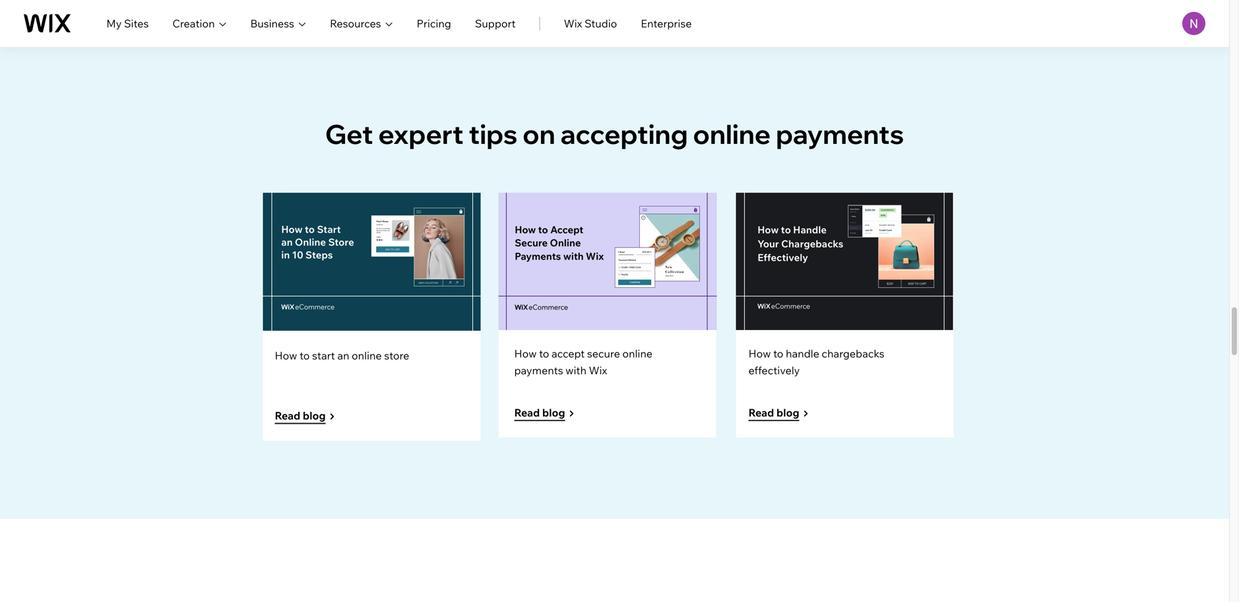 Task type: vqa. For each thing, say whether or not it's contained in the screenshot.
How to start an online store's Read
yes



Task type: describe. For each thing, give the bounding box(es) containing it.
payments inside how to accept secure online payments with wix
[[515, 364, 563, 377]]

how to start an online store
[[275, 349, 410, 362]]

handle
[[786, 347, 820, 360]]

my sites
[[106, 17, 149, 30]]

store
[[384, 349, 410, 362]]

read blog for how to start an online store
[[275, 409, 326, 422]]

how to accept secure online payments with wix. image
[[499, 193, 717, 330]]

read blog link for how to start an online store
[[275, 408, 336, 425]]

chargebacks
[[822, 347, 885, 360]]

wix studio link
[[564, 16, 617, 31]]

read blog link for how to accept secure online payments with wix
[[515, 405, 575, 422]]

business button
[[251, 16, 306, 31]]

online for how to accept secure online payments with wix
[[623, 347, 653, 360]]

support link
[[475, 16, 516, 31]]

my
[[106, 17, 122, 30]]

read for how to accept secure online payments with wix
[[515, 406, 540, 419]]

on
[[523, 117, 556, 151]]

pricing
[[417, 17, 451, 30]]

wix inside how to accept secure online payments with wix
[[589, 364, 607, 377]]

read blog link for how to handle chargebacks effectively
[[749, 405, 810, 422]]

enterprise
[[641, 17, 692, 30]]

enterprise link
[[641, 16, 692, 31]]

an
[[338, 349, 350, 362]]

start
[[312, 349, 335, 362]]

read blog for how to handle chargebacks effectively
[[749, 406, 800, 419]]

creation button
[[173, 16, 227, 31]]

0 vertical spatial payments
[[776, 117, 905, 151]]

blog for accept
[[543, 406, 565, 419]]

wix inside wix studio link
[[564, 17, 582, 30]]

how to accept secure online payments with wix
[[515, 347, 653, 377]]

get
[[325, 117, 373, 151]]



Task type: locate. For each thing, give the bounding box(es) containing it.
read blog link
[[515, 405, 575, 422], [749, 405, 810, 422], [275, 408, 336, 425]]

blog down how to accept secure online payments with wix
[[543, 406, 565, 419]]

creation
[[173, 17, 215, 30]]

with
[[566, 364, 587, 377]]

2 horizontal spatial read
[[749, 406, 775, 419]]

read blog down 'effectively'
[[749, 406, 800, 419]]

my sites link
[[106, 16, 149, 31]]

how left start in the bottom left of the page
[[275, 349, 297, 362]]

1 horizontal spatial online
[[623, 347, 653, 360]]

business
[[251, 17, 294, 30]]

how to handle chargebacks effectively
[[749, 347, 885, 377]]

get expert tips on accepting online payments
[[325, 117, 905, 151]]

0 horizontal spatial read
[[275, 409, 301, 422]]

2 horizontal spatial online
[[693, 117, 771, 151]]

secure
[[587, 347, 620, 360]]

wix down the secure in the bottom of the page
[[589, 364, 607, 377]]

resources button
[[330, 16, 393, 31]]

2 horizontal spatial how
[[749, 347, 771, 360]]

read blog
[[515, 406, 565, 419], [749, 406, 800, 419], [275, 409, 326, 422]]

0 horizontal spatial payments
[[515, 364, 563, 377]]

1 horizontal spatial payments
[[776, 117, 905, 151]]

studio
[[585, 17, 617, 30]]

0 horizontal spatial how
[[275, 349, 297, 362]]

1 horizontal spatial how
[[515, 347, 537, 360]]

sites
[[124, 17, 149, 30]]

0 horizontal spatial wix
[[564, 17, 582, 30]]

read for how to start an online store
[[275, 409, 301, 422]]

read blog link down 'effectively'
[[749, 405, 810, 422]]

to for accept
[[539, 347, 550, 360]]

0 vertical spatial wix
[[564, 17, 582, 30]]

how inside how to accept secure online payments with wix
[[515, 347, 537, 360]]

1 horizontal spatial to
[[539, 347, 550, 360]]

0 horizontal spatial blog
[[303, 409, 326, 422]]

online inside how to accept secure online payments with wix
[[623, 347, 653, 360]]

blog
[[543, 406, 565, 419], [777, 406, 800, 419], [303, 409, 326, 422]]

to inside how to accept secure online payments with wix
[[539, 347, 550, 360]]

to for handle
[[774, 347, 784, 360]]

blog down start in the bottom left of the page
[[303, 409, 326, 422]]

to for start
[[300, 349, 310, 362]]

1 horizontal spatial wix
[[589, 364, 607, 377]]

wix left studio
[[564, 17, 582, 30]]

how
[[515, 347, 537, 360], [749, 347, 771, 360], [275, 349, 297, 362]]

1 vertical spatial wix
[[589, 364, 607, 377]]

0 horizontal spatial read blog
[[275, 409, 326, 422]]

to
[[539, 347, 550, 360], [774, 347, 784, 360], [300, 349, 310, 362]]

blog for start
[[303, 409, 326, 422]]

read blog down 'accept'
[[515, 406, 565, 419]]

accepting
[[561, 117, 688, 151]]

1 vertical spatial payments
[[515, 364, 563, 377]]

support
[[475, 17, 516, 30]]

how inside how to handle chargebacks effectively
[[749, 347, 771, 360]]

how for how to accept secure online payments with wix
[[515, 347, 537, 360]]

accept
[[552, 347, 585, 360]]

to left start in the bottom left of the page
[[300, 349, 310, 362]]

to inside how to handle chargebacks effectively
[[774, 347, 784, 360]]

online
[[693, 117, 771, 151], [623, 347, 653, 360], [352, 349, 382, 362]]

2 horizontal spatial read blog link
[[749, 405, 810, 422]]

wix
[[564, 17, 582, 30], [589, 364, 607, 377]]

blog down 'effectively'
[[777, 406, 800, 419]]

tips
[[469, 117, 518, 151]]

how left 'accept'
[[515, 347, 537, 360]]

how to start an online store. image
[[263, 193, 481, 331]]

to up 'effectively'
[[774, 347, 784, 360]]

2 horizontal spatial blog
[[777, 406, 800, 419]]

read blog link down start in the bottom left of the page
[[275, 408, 336, 425]]

0 horizontal spatial to
[[300, 349, 310, 362]]

wix studio
[[564, 17, 617, 30]]

read blog link down the with on the bottom left
[[515, 405, 575, 422]]

payments
[[776, 117, 905, 151], [515, 364, 563, 377]]

read blog down start in the bottom left of the page
[[275, 409, 326, 422]]

effectively
[[749, 364, 800, 377]]

read blog for how to accept secure online payments with wix
[[515, 406, 565, 419]]

blog for handle
[[777, 406, 800, 419]]

how up 'effectively'
[[749, 347, 771, 360]]

how for how to start an online store
[[275, 349, 297, 362]]

read
[[515, 406, 540, 419], [749, 406, 775, 419], [275, 409, 301, 422]]

how to handle chargebacks effectively. image
[[736, 193, 954, 330]]

expert
[[379, 117, 464, 151]]

1 horizontal spatial read
[[515, 406, 540, 419]]

online for how to start an online store
[[352, 349, 382, 362]]

to left 'accept'
[[539, 347, 550, 360]]

1 horizontal spatial read blog
[[515, 406, 565, 419]]

pricing link
[[417, 16, 451, 31]]

2 horizontal spatial to
[[774, 347, 784, 360]]

resources
[[330, 17, 381, 30]]

1 horizontal spatial read blog link
[[515, 405, 575, 422]]

1 horizontal spatial blog
[[543, 406, 565, 419]]

read for how to handle chargebacks effectively
[[749, 406, 775, 419]]

0 horizontal spatial online
[[352, 349, 382, 362]]

2 horizontal spatial read blog
[[749, 406, 800, 419]]

how for how to handle chargebacks effectively
[[749, 347, 771, 360]]

profile image image
[[1183, 12, 1206, 35]]

0 horizontal spatial read blog link
[[275, 408, 336, 425]]



